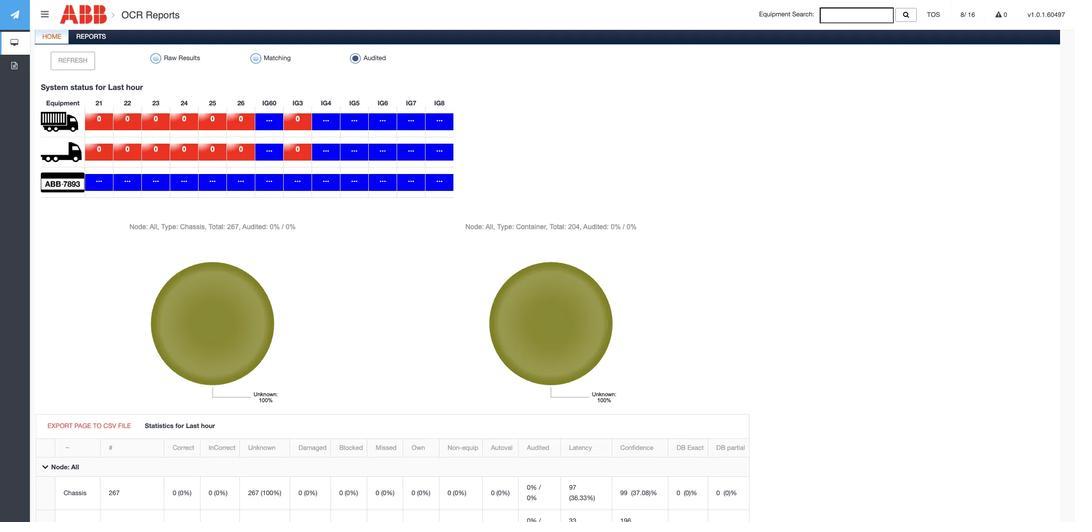 Task type: vqa. For each thing, say whether or not it's contained in the screenshot.


Task type: describe. For each thing, give the bounding box(es) containing it.
correct
[[173, 444, 194, 452]]

v1.0.1.60497 button
[[1018, 0, 1075, 30]]

21
[[96, 99, 103, 107]]

ig7
[[406, 99, 416, 107]]

7 0 (0%) from the left
[[448, 490, 466, 497]]

1 0 (0)% from the left
[[677, 490, 697, 497]]

export
[[48, 423, 73, 430]]

partial
[[727, 444, 745, 452]]

home
[[42, 33, 61, 40]]

container image
[[41, 112, 78, 132]]

ig3
[[293, 99, 303, 107]]

267 for 267 (100%)
[[248, 490, 259, 497]]

equipment search:
[[759, 11, 820, 18]]

status
[[70, 82, 93, 91]]

confidence
[[620, 444, 654, 452]]

node: all row group
[[36, 458, 749, 523]]

all
[[71, 463, 79, 471]]

refresh button
[[51, 52, 95, 70]]

1 (0)% from the left
[[684, 490, 697, 497]]

csv
[[103, 423, 116, 430]]

reports inside reports link
[[76, 33, 106, 40]]

raw results
[[164, 54, 200, 62]]

export page to csv file
[[48, 423, 131, 430]]

unknown
[[248, 444, 276, 452]]

6 (0%) from the left
[[417, 490, 430, 497]]

8 (0%) from the left
[[496, 490, 510, 497]]

26
[[237, 99, 245, 107]]

missed
[[376, 444, 397, 452]]

bars image
[[41, 10, 49, 19]]

7 (0%) from the left
[[453, 490, 466, 497]]

file
[[118, 423, 131, 430]]

autoval
[[491, 444, 513, 452]]

ig5
[[349, 99, 360, 107]]

99
[[620, 490, 628, 497]]

0% / 0%
[[527, 484, 541, 502]]

23
[[152, 99, 159, 107]]

267 for 267
[[109, 490, 120, 497]]

99 (37.08)%
[[620, 490, 657, 497]]

equipment for equipment
[[46, 99, 80, 107]]

page
[[74, 423, 91, 430]]

1 vertical spatial hour
[[201, 422, 215, 430]]

8/
[[961, 11, 966, 18]]

statistics
[[145, 422, 174, 430]]

warning image
[[996, 11, 1002, 18]]

25
[[209, 99, 216, 107]]

0 horizontal spatial for
[[95, 82, 106, 91]]

db exact
[[677, 444, 704, 452]]

0 button
[[986, 0, 1017, 30]]

audited inside node: all grid
[[527, 444, 549, 452]]

non-equip
[[448, 444, 478, 452]]

own
[[412, 444, 425, 452]]

8/ 16
[[961, 11, 975, 18]]

search image
[[903, 11, 909, 18]]

2 0% from the top
[[527, 495, 537, 502]]



Task type: locate. For each thing, give the bounding box(es) containing it.
2 0 (0)% from the left
[[716, 490, 737, 497]]

matching
[[264, 54, 291, 62]]

(0%) down correct
[[178, 490, 192, 497]]

for up '21'
[[95, 82, 106, 91]]

equipment
[[759, 11, 790, 18], [46, 99, 80, 107]]

1 horizontal spatial 267
[[248, 490, 259, 497]]

db for db partial
[[716, 444, 725, 452]]

6 0 (0%) from the left
[[412, 490, 430, 497]]

1 horizontal spatial reports
[[146, 9, 180, 20]]

8/ 16 button
[[951, 0, 985, 30]]

system status for last hour tab panel
[[33, 44, 1062, 523]]

equip
[[462, 444, 478, 452]]

0 horizontal spatial reports
[[76, 33, 106, 40]]

(0)% down db exact
[[684, 490, 697, 497]]

1 horizontal spatial (0)%
[[724, 490, 737, 497]]

equipment inside system status for last hour tab panel
[[46, 99, 80, 107]]

0 (0%) right "(100%)"
[[299, 490, 317, 497]]

db
[[677, 444, 686, 452], [716, 444, 725, 452]]

97 (36.33%)
[[569, 484, 595, 502]]

row
[[36, 439, 749, 458]]

(0%) down 'own'
[[417, 490, 430, 497]]

1 vertical spatial equipment
[[46, 99, 80, 107]]

1 horizontal spatial audited
[[527, 444, 549, 452]]

results
[[179, 54, 200, 62]]

0 (0%) down 'own'
[[412, 490, 430, 497]]

reports
[[146, 9, 180, 20], [76, 33, 106, 40]]

latency
[[569, 444, 592, 452]]

1 0% from the top
[[527, 484, 537, 492]]

(0%) left 0% / 0%
[[496, 490, 510, 497]]

ig60
[[262, 99, 276, 107]]

None field
[[820, 7, 894, 23]]

hour up incorrect
[[201, 422, 215, 430]]

0 (0%) down incorrect
[[209, 490, 227, 497]]

db left exact
[[677, 444, 686, 452]]

audited up ig6
[[364, 54, 386, 62]]

22
[[124, 99, 131, 107]]

0 horizontal spatial (0)%
[[684, 490, 697, 497]]

system status for last hour tab list
[[33, 27, 1062, 523]]

0 vertical spatial 0%
[[527, 484, 537, 492]]

0 horizontal spatial 267
[[109, 490, 120, 497]]

node:
[[51, 463, 69, 471]]

(0%)
[[178, 490, 192, 497], [214, 490, 227, 497], [304, 490, 317, 497], [345, 490, 358, 497], [381, 490, 395, 497], [417, 490, 430, 497], [453, 490, 466, 497], [496, 490, 510, 497]]

(0%) down non-equip
[[453, 490, 466, 497]]

system
[[41, 82, 68, 91]]

for
[[95, 82, 106, 91], [175, 422, 184, 430]]

for right statistics
[[175, 422, 184, 430]]

1 vertical spatial for
[[175, 422, 184, 430]]

1 horizontal spatial equipment
[[759, 11, 790, 18]]

equipment down system
[[46, 99, 80, 107]]

8 0 (0%) from the left
[[491, 490, 510, 497]]

exact
[[687, 444, 704, 452]]

0 horizontal spatial last
[[108, 82, 124, 91]]

db for db exact
[[677, 444, 686, 452]]

non-
[[448, 444, 462, 452]]

search:
[[792, 11, 814, 18]]

(0)%
[[684, 490, 697, 497], [724, 490, 737, 497]]

~
[[64, 444, 71, 452]]

4 0 (0%) from the left
[[339, 490, 358, 497]]

1 horizontal spatial for
[[175, 422, 184, 430]]

last up correct
[[186, 422, 199, 430]]

1 db from the left
[[677, 444, 686, 452]]

(100%)
[[261, 490, 281, 497]]

0 vertical spatial audited
[[364, 54, 386, 62]]

node: all
[[51, 463, 79, 471]]

0 (0%) down 'blocked'
[[339, 490, 358, 497]]

ocr
[[121, 9, 143, 20]]

0 horizontal spatial hour
[[126, 82, 143, 91]]

0 vertical spatial reports
[[146, 9, 180, 20]]

to
[[93, 423, 102, 430]]

chassis image
[[41, 142, 82, 162]]

0 (0%) down missed
[[376, 490, 395, 497]]

v1.0.1.60497
[[1028, 11, 1065, 18]]

reports up refresh
[[76, 33, 106, 40]]

2 (0%) from the left
[[214, 490, 227, 497]]

1 horizontal spatial 0 (0)%
[[716, 490, 737, 497]]

0 vertical spatial last
[[108, 82, 124, 91]]

0 horizontal spatial audited
[[364, 54, 386, 62]]

1 horizontal spatial db
[[716, 444, 725, 452]]

ig6
[[378, 99, 388, 107]]

2 (0)% from the left
[[724, 490, 737, 497]]

last
[[108, 82, 124, 91], [186, 422, 199, 430]]

1 vertical spatial audited
[[527, 444, 549, 452]]

3 0 (0%) from the left
[[299, 490, 317, 497]]

equipment for equipment search:
[[759, 11, 790, 18]]

db left partial in the right bottom of the page
[[716, 444, 725, 452]]

1 vertical spatial reports
[[76, 33, 106, 40]]

(37.08)%
[[631, 490, 657, 497]]

(0%) left the "267 (100%)"
[[214, 490, 227, 497]]

0 (0)%
[[677, 490, 697, 497], [716, 490, 737, 497]]

ig4
[[321, 99, 331, 107]]

2 db from the left
[[716, 444, 725, 452]]

...
[[266, 114, 272, 123], [323, 114, 329, 123], [351, 114, 358, 123], [380, 114, 386, 123], [408, 114, 414, 123], [436, 114, 443, 123], [266, 145, 272, 153], [323, 145, 329, 153], [351, 145, 358, 153], [380, 145, 386, 153], [408, 145, 414, 153], [436, 145, 443, 153], [96, 175, 102, 184], [124, 175, 131, 184], [153, 175, 159, 184], [181, 175, 187, 184], [209, 175, 216, 184], [238, 175, 244, 184], [266, 175, 272, 184], [295, 175, 301, 184], [323, 175, 329, 184], [351, 175, 358, 184], [380, 175, 386, 184], [408, 175, 414, 184], [436, 175, 443, 184]]

1 horizontal spatial hour
[[201, 422, 215, 430]]

1 267 from the left
[[109, 490, 120, 497]]

export page to csv file button
[[40, 418, 138, 436]]

statistics for last hour
[[145, 422, 215, 430]]

0 inside dropdown button
[[1002, 11, 1007, 18]]

licenseplate image
[[41, 173, 85, 193]]

0
[[1002, 11, 1007, 18], [97, 114, 101, 123], [125, 114, 130, 123], [154, 114, 158, 123], [182, 114, 186, 123], [211, 114, 215, 123], [239, 114, 243, 123], [296, 114, 300, 123], [97, 145, 101, 153], [125, 145, 130, 153], [154, 145, 158, 153], [182, 145, 186, 153], [211, 145, 215, 153], [239, 145, 243, 153], [296, 145, 300, 153], [173, 490, 176, 497], [209, 490, 212, 497], [299, 490, 302, 497], [339, 490, 343, 497], [376, 490, 379, 497], [412, 490, 415, 497], [448, 490, 451, 497], [491, 490, 495, 497], [677, 490, 680, 497], [716, 490, 720, 497]]

tos
[[927, 11, 940, 18]]

1 vertical spatial last
[[186, 422, 199, 430]]

node: all grid
[[36, 439, 749, 523]]

1 vertical spatial 0%
[[527, 495, 537, 502]]

5 0 (0%) from the left
[[376, 490, 395, 497]]

1 0 (0%) from the left
[[173, 490, 192, 497]]

incorrect
[[209, 444, 236, 452]]

audited
[[364, 54, 386, 62], [527, 444, 549, 452]]

1 (0%) from the left
[[178, 490, 192, 497]]

navigation
[[0, 0, 30, 78]]

last up 22
[[108, 82, 124, 91]]

ig8
[[434, 99, 445, 107]]

hour
[[126, 82, 143, 91], [201, 422, 215, 430]]

0 (0%) left 0% / 0%
[[491, 490, 510, 497]]

home link
[[35, 27, 68, 47]]

0 horizontal spatial equipment
[[46, 99, 80, 107]]

system status for last hour
[[41, 82, 143, 91]]

16
[[968, 11, 975, 18]]

(0)% down db partial
[[724, 490, 737, 497]]

1 horizontal spatial last
[[186, 422, 199, 430]]

267 (100%)
[[248, 490, 281, 497]]

(0%) down 'blocked'
[[345, 490, 358, 497]]

blocked
[[339, 444, 363, 452]]

24
[[181, 99, 188, 107]]

tos button
[[917, 0, 950, 30]]

refresh
[[58, 57, 88, 64]]

267 left "(100%)"
[[248, 490, 259, 497]]

chassis
[[64, 490, 86, 497]]

0 vertical spatial equipment
[[759, 11, 790, 18]]

ocr reports
[[119, 9, 180, 20]]

raw
[[164, 54, 177, 62]]

0 (0%) down "non-"
[[448, 490, 466, 497]]

equipment left search:
[[759, 11, 790, 18]]

/
[[539, 484, 541, 492]]

(0%) right "(100%)"
[[304, 490, 317, 497]]

267 right chassis
[[109, 490, 120, 497]]

audited right autoval at the bottom of the page
[[527, 444, 549, 452]]

reports right "ocr"
[[146, 9, 180, 20]]

4 (0%) from the left
[[345, 490, 358, 497]]

0%
[[527, 484, 537, 492], [527, 495, 537, 502]]

5 (0%) from the left
[[381, 490, 395, 497]]

0 (0%) down correct
[[173, 490, 192, 497]]

0 (0%)
[[173, 490, 192, 497], [209, 490, 227, 497], [299, 490, 317, 497], [339, 490, 358, 497], [376, 490, 395, 497], [412, 490, 430, 497], [448, 490, 466, 497], [491, 490, 510, 497]]

0 vertical spatial hour
[[126, 82, 143, 91]]

267
[[109, 490, 120, 497], [248, 490, 259, 497]]

0 (0)% down db partial
[[716, 490, 737, 497]]

(36.33%)
[[569, 495, 595, 502]]

2 267 from the left
[[248, 490, 259, 497]]

(0%) down missed
[[381, 490, 395, 497]]

0 horizontal spatial db
[[677, 444, 686, 452]]

3 (0%) from the left
[[304, 490, 317, 497]]

reports link
[[69, 27, 113, 47]]

0 (0)% right (37.08)% on the bottom right of the page
[[677, 490, 697, 497]]

0 vertical spatial for
[[95, 82, 106, 91]]

2 0 (0%) from the left
[[209, 490, 227, 497]]

damaged
[[299, 444, 327, 452]]

row inside system status for last hour tab panel
[[36, 439, 749, 458]]

row containing ~
[[36, 439, 749, 458]]

0 horizontal spatial 0 (0)%
[[677, 490, 697, 497]]

db partial
[[716, 444, 745, 452]]

#
[[109, 444, 112, 452]]

97
[[569, 484, 576, 492]]

hour up 22
[[126, 82, 143, 91]]



